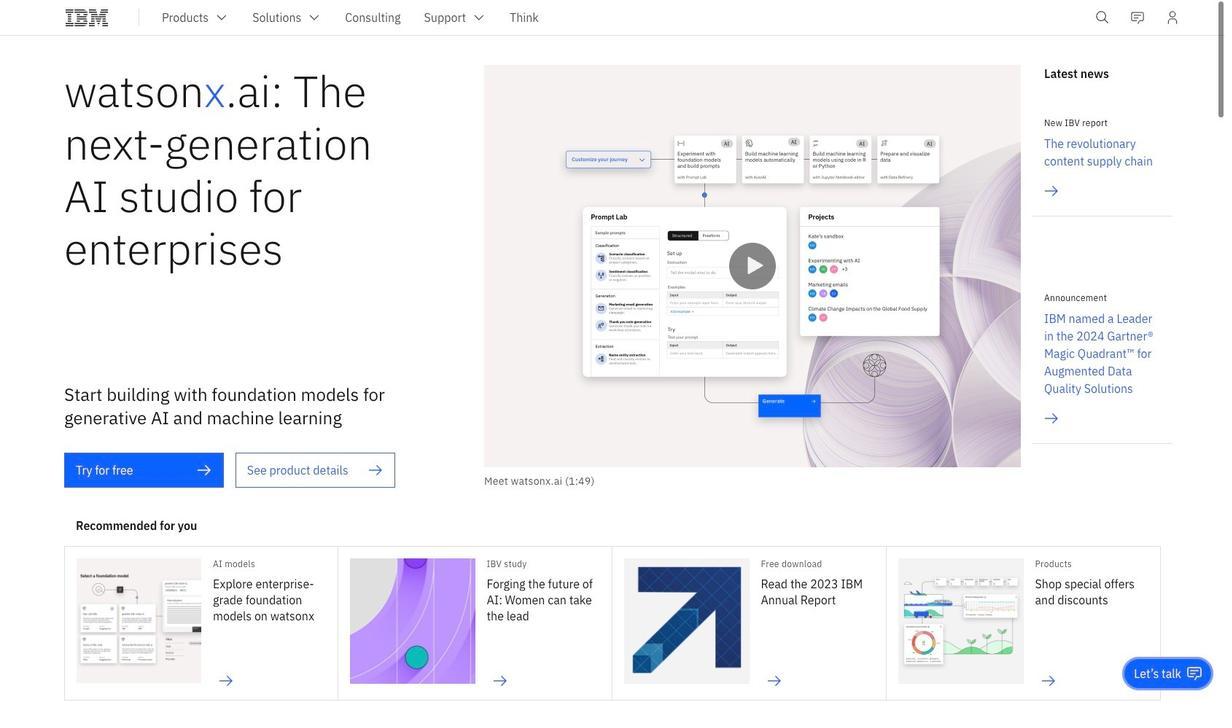 Task type: locate. For each thing, give the bounding box(es) containing it.
let's talk element
[[1135, 666, 1182, 682]]



